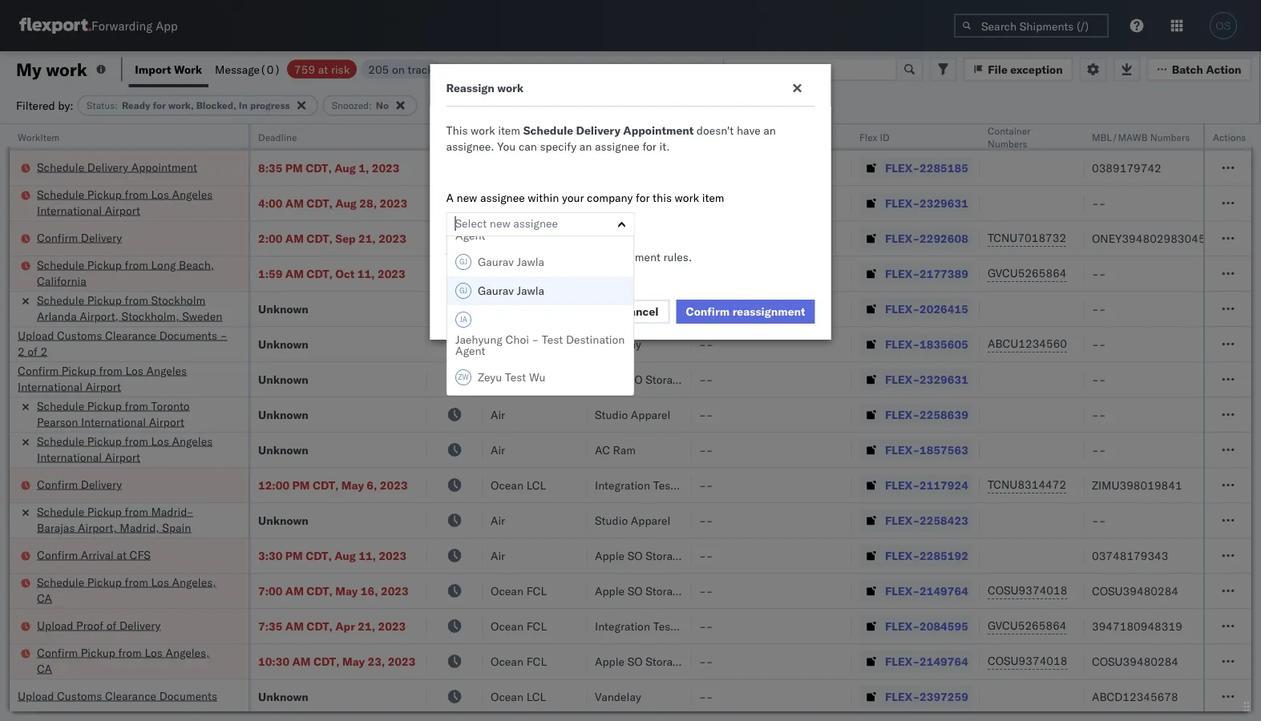 Task type: vqa. For each thing, say whether or not it's contained in the screenshot.


Task type: locate. For each thing, give the bounding box(es) containing it.
None field
[[455, 213, 459, 234]]

within
[[528, 191, 559, 205]]

mode button
[[483, 128, 571, 144]]

resize handle column header
[[229, 124, 249, 722], [407, 124, 427, 722], [464, 124, 483, 722], [568, 124, 587, 722], [672, 124, 691, 722], [833, 124, 852, 722], [961, 124, 980, 722], [1065, 124, 1084, 722], [1233, 124, 1252, 722]]

confirm delivery up california at the left
[[37, 231, 122, 245]]

2 ca from the top
[[37, 662, 52, 676]]

4 flex- from the top
[[886, 267, 920, 281]]

2329631 down the 1835605
[[920, 373, 969, 387]]

for left the this
[[636, 191, 650, 205]]

pickup for schedule pickup from stockholm arlanda airport, stockholm, sweden link
[[87, 293, 122, 307]]

0 vertical spatial studio
[[595, 408, 628, 422]]

1 so from the top
[[628, 196, 643, 210]]

ocean lcl for flex-2117924
[[491, 478, 546, 492]]

aug left 1,
[[335, 161, 356, 175]]

pickup down upload proof of delivery button
[[81, 646, 115, 660]]

schedule pickup from los angeles international airport link
[[37, 186, 228, 219], [37, 434, 228, 466]]

documents down confirm pickup from los angeles, ca button
[[159, 689, 217, 703]]

confirm up california at the left
[[37, 231, 78, 245]]

7 not from the top
[[714, 655, 736, 669]]

am right 7:00
[[285, 584, 304, 598]]

international down schedule delivery appointment button
[[37, 203, 102, 217]]

cdt,
[[306, 161, 332, 175], [307, 196, 333, 210], [307, 231, 333, 245], [307, 267, 333, 281], [313, 478, 339, 492], [306, 549, 332, 563], [307, 584, 333, 598], [307, 620, 333, 634], [314, 655, 340, 669]]

confirm pickup from los angeles international airport button
[[18, 363, 231, 397]]

cdt, down 7:35 am cdt, apr 21, 2023
[[314, 655, 340, 669]]

stockholm
[[151, 293, 205, 307]]

1 vertical spatial pm
[[292, 478, 310, 492]]

2023 right 1,
[[372, 161, 400, 175]]

schedule pickup from los angeles, ca link
[[37, 575, 228, 607]]

confirm inside confirm pickup from los angeles international airport
[[18, 364, 59, 378]]

apple so storage (do not use) for 7:00 am cdt, may 16, 2023
[[595, 584, 768, 598]]

confirm up barajas
[[37, 478, 78, 492]]

2 agent from the top
[[455, 344, 485, 358]]

resize handle column header for workitem
[[229, 124, 249, 722]]

agent inside jaehyung choi - test origin agent
[[455, 229, 485, 243]]

(do for 3:30 pm cdt, aug 11, 2023
[[688, 549, 711, 563]]

not for 2:00 am cdt, sep 21, 2023
[[714, 231, 736, 245]]

1 clearance from the top
[[105, 328, 156, 342]]

numbers inside container numbers
[[988, 138, 1028, 150]]

0 vertical spatial 2329631
[[920, 196, 969, 210]]

test down within
[[542, 217, 563, 231]]

2 : from the left
[[369, 99, 372, 111]]

customs for upload customs clearance documents - 2 of 2
[[57, 328, 102, 342]]

os
[[1216, 20, 1232, 32]]

5 unknown from the top
[[258, 443, 309, 457]]

schedule pickup from toronto pearson international airport
[[37, 399, 190, 429]]

0 vertical spatial for
[[153, 99, 166, 111]]

an down this work item schedule delivery appointment
[[580, 140, 592, 154]]

1 vertical spatial lcl
[[527, 478, 546, 492]]

import work
[[135, 62, 202, 76]]

test inside jaehyung choi - test origin agent
[[542, 217, 563, 231]]

1 unknown from the top
[[258, 302, 309, 316]]

pickup inside the schedule pickup from los angeles, ca
[[87, 576, 122, 590]]

2 ocean fcl from the top
[[491, 267, 547, 281]]

0 vertical spatial documents
[[159, 328, 217, 342]]

for left the it.
[[643, 140, 657, 154]]

schedule pickup from stockholm arlanda airport, stockholm, sweden
[[37, 293, 222, 323]]

jaehyung up action
[[455, 217, 502, 231]]

flex-2258639
[[886, 408, 969, 422]]

apple so storage (do not use) for 4:00 am cdt, aug 28, 2023
[[595, 196, 768, 210]]

0 horizontal spatial of
[[28, 345, 38, 359]]

flex-2149764 up flex-2084595
[[886, 584, 969, 598]]

2 vertical spatial assignee
[[514, 217, 558, 231]]

from up madrid,
[[125, 505, 148, 519]]

international inside schedule pickup from toronto pearson international airport
[[81, 415, 146, 429]]

airport down schedule pickup from toronto pearson international airport link
[[105, 450, 140, 464]]

flex-2329631 up flex-2292608
[[886, 196, 969, 210]]

1 storage from the top
[[646, 196, 685, 210]]

this
[[446, 124, 468, 138], [446, 250, 468, 264]]

so for 10:30 am cdt, may 23, 2023
[[628, 655, 643, 669]]

2 vertical spatial test
[[505, 371, 526, 385]]

0 vertical spatial gj
[[459, 257, 467, 267]]

1 vertical spatial cosu39480284
[[1092, 655, 1179, 669]]

1 vertical spatial 2329631
[[920, 373, 969, 387]]

4 use) from the top
[[739, 373, 768, 387]]

0 vertical spatial cosu39480284
[[1092, 584, 1179, 598]]

apple for 10:30 am cdt, may 23, 2023
[[595, 655, 625, 669]]

at left cfs
[[117, 548, 127, 562]]

gaurav left not
[[478, 255, 514, 269]]

2 so from the top
[[628, 231, 643, 245]]

for
[[153, 99, 166, 111], [643, 140, 657, 154], [636, 191, 650, 205]]

upload inside button
[[37, 619, 73, 633]]

work for my
[[46, 58, 87, 80]]

resize handle column header for container numbers
[[1065, 124, 1084, 722]]

apple so storage (do not use) for 1:59 am cdt, oct 11, 2023
[[595, 267, 768, 281]]

cosu39480284 up 3947180948319
[[1092, 584, 1179, 598]]

storage for 10:30 am cdt, may 23, 2023
[[646, 655, 685, 669]]

new right a
[[457, 191, 478, 205]]

5 apple from the top
[[595, 549, 625, 563]]

5 (do from the top
[[688, 549, 711, 563]]

choi inside jaehyung choi - test destination agent
[[505, 333, 529, 347]]

jaehyung inside jaehyung choi - test origin agent
[[455, 217, 502, 231]]

jaehyung down "ja"
[[455, 333, 502, 347]]

new for select
[[490, 217, 511, 231]]

confirm pickup from los angeles, ca button
[[37, 645, 228, 679]]

5 so from the top
[[628, 549, 643, 563]]

schedule pickup from los angeles, ca button
[[37, 575, 228, 608]]

2 this from the top
[[446, 250, 468, 264]]

2 apparel from the top
[[631, 514, 671, 528]]

- inside upload customs clearance documents - 2 of 2
[[220, 328, 227, 342]]

1 confirm delivery from the top
[[37, 231, 122, 245]]

so for 1:59 am cdt, oct 11, 2023
[[628, 267, 643, 281]]

4:00 am cdt, aug 28, 2023
[[258, 196, 408, 210]]

zeyu test wu
[[478, 371, 545, 385]]

1 vertical spatial schedule pickup from los angeles international airport
[[37, 434, 213, 464]]

0 vertical spatial flex-2149764
[[886, 584, 969, 598]]

1 horizontal spatial numbers
[[1151, 131, 1191, 143]]

this work item schedule delivery appointment
[[446, 124, 694, 138]]

1 vertical spatial agent
[[455, 344, 485, 358]]

0 horizontal spatial at
[[117, 548, 127, 562]]

2 cosu9374018 from the top
[[988, 655, 1068, 669]]

schedule pickup from los angeles international airport down schedule pickup from toronto pearson international airport link
[[37, 434, 213, 464]]

6 apple so storage (do not use) from the top
[[595, 584, 768, 598]]

1 ocean fcl from the top
[[491, 231, 547, 245]]

confirm delivery link up barajas
[[37, 477, 122, 493]]

1 documents from the top
[[159, 328, 217, 342]]

angeles up toronto
[[146, 364, 187, 378]]

may for 16,
[[336, 584, 358, 598]]

schedule inside schedule pickup from toronto pearson international airport
[[37, 399, 84, 413]]

cdt, left oct
[[307, 267, 333, 281]]

numbers right mbl/mawb at right top
[[1151, 131, 1191, 143]]

1 horizontal spatial an
[[764, 124, 776, 138]]

1 : from the left
[[115, 99, 118, 111]]

0 vertical spatial cosu9374018
[[988, 584, 1068, 598]]

unknown for flex-1857563
[[258, 443, 309, 457]]

1 vertical spatial for
[[643, 140, 657, 154]]

0 horizontal spatial :
[[115, 99, 118, 111]]

1 vertical spatial gaurav jawla
[[478, 284, 544, 298]]

los up upload customs clearance documents
[[145, 646, 163, 660]]

of down arlanda
[[28, 345, 38, 359]]

1 ocean lcl from the top
[[491, 337, 546, 351]]

flex-2285192 button
[[860, 545, 972, 567], [860, 545, 972, 567]]

resize handle column header for deadline
[[407, 124, 427, 722]]

agent inside jaehyung choi - test destination agent
[[455, 344, 485, 358]]

appointment up the it.
[[624, 124, 694, 138]]

ocean lcl
[[491, 337, 546, 351], [491, 478, 546, 492], [491, 690, 546, 704]]

pickup
[[87, 187, 122, 201], [87, 258, 122, 272], [87, 293, 122, 307], [62, 364, 96, 378], [87, 399, 122, 413], [87, 434, 122, 448], [87, 505, 122, 519], [87, 576, 122, 590], [81, 646, 115, 660]]

0 vertical spatial upload
[[18, 328, 54, 342]]

1 apple so storage (do not use) from the top
[[595, 196, 768, 210]]

action
[[471, 250, 502, 264]]

arrival
[[81, 548, 114, 562]]

0 vertical spatial of
[[28, 345, 38, 359]]

0 vertical spatial choi
[[505, 217, 529, 231]]

5 flex- from the top
[[886, 302, 920, 316]]

angeles for schedule pickup from los angeles international airport button
[[172, 187, 213, 201]]

aug up 7:00 am cdt, may 16, 2023
[[335, 549, 356, 563]]

Search Shipments (/) text field
[[955, 14, 1109, 38]]

jawla down jaehyung choi - test origin agent
[[517, 255, 544, 269]]

test up wu
[[542, 333, 563, 347]]

0 vertical spatial angeles
[[172, 187, 213, 201]]

from inside schedule pickup from madrid– barajas airport, madrid, spain
[[125, 505, 148, 519]]

cdt, left sep
[[307, 231, 333, 245]]

0 vertical spatial vandelay
[[595, 337, 641, 351]]

4:00
[[258, 196, 283, 210]]

appointment
[[624, 124, 694, 138], [131, 160, 197, 174]]

appointment up schedule pickup from los angeles international airport button
[[131, 160, 197, 174]]

4 unknown from the top
[[258, 408, 309, 422]]

by:
[[58, 98, 73, 112]]

tcnu8314472
[[988, 478, 1067, 492]]

action
[[1207, 62, 1242, 76]]

airport down schedule delivery appointment button
[[105, 203, 140, 217]]

from inside confirm pickup from los angeles international airport
[[99, 364, 123, 378]]

1 vertical spatial confirm delivery
[[37, 478, 122, 492]]

0 vertical spatial customs
[[57, 328, 102, 342]]

2023 for 3:30 pm cdt, aug 11, 2023
[[379, 549, 407, 563]]

1 vertical spatial ca
[[37, 662, 52, 676]]

3 apple from the top
[[595, 267, 625, 281]]

confirm inside confirm pickup from los angeles, ca
[[37, 646, 78, 660]]

0 vertical spatial 21,
[[359, 231, 376, 245]]

am for 7:35
[[285, 620, 304, 634]]

2 apple so storage (do not use) from the top
[[595, 231, 768, 245]]

studio apparel for flex-2258639
[[595, 408, 671, 422]]

cosu39480284 for 7:00 am cdt, may 16, 2023
[[1092, 584, 1179, 598]]

1 vertical spatial gvcu5265864
[[988, 619, 1067, 633]]

schedule inside button
[[37, 160, 84, 174]]

pickup down schedule pickup from long beach, california
[[87, 293, 122, 307]]

schedule
[[523, 124, 574, 138], [37, 160, 84, 174], [37, 187, 84, 201], [37, 258, 84, 272], [37, 293, 84, 307], [37, 399, 84, 413], [37, 434, 84, 448], [37, 505, 84, 519], [37, 576, 84, 590]]

use) for 10:30 am cdt, may 23, 2023
[[739, 655, 768, 669]]

7 storage from the top
[[646, 655, 685, 669]]

airport, inside schedule pickup from madrid– barajas airport, madrid, spain
[[78, 521, 117, 535]]

0 vertical spatial flex-2329631
[[886, 196, 969, 210]]

upload customs clearance documents - 2 of 2
[[18, 328, 227, 359]]

1 vertical spatial customs
[[57, 689, 102, 703]]

from for schedule pickup from madrid– barajas airport, madrid, spain link
[[125, 505, 148, 519]]

work for reassign
[[497, 81, 524, 95]]

0 horizontal spatial item
[[498, 124, 521, 138]]

0 vertical spatial agent
[[455, 229, 485, 243]]

21, right sep
[[359, 231, 376, 245]]

gj up "ja"
[[459, 286, 467, 296]]

flex-2149764 down flex-2084595
[[886, 655, 969, 669]]

angeles down toronto
[[172, 434, 213, 448]]

2 storage from the top
[[646, 231, 685, 245]]

7:00
[[258, 584, 283, 598]]

aug left 28,
[[336, 196, 357, 210]]

3 ocean lcl from the top
[[491, 690, 546, 704]]

- inside jaehyung choi - test destination agent
[[532, 333, 539, 347]]

2 vertical spatial angeles
[[172, 434, 213, 448]]

schedule pickup from long beach, california link
[[37, 257, 228, 289]]

2329631 for 4:00 am cdt, aug 28, 2023
[[920, 196, 969, 210]]

1 vertical spatial jaehyung
[[455, 333, 502, 347]]

2 documents from the top
[[159, 689, 217, 703]]

may
[[342, 478, 364, 492], [336, 584, 358, 598], [342, 655, 365, 669]]

ocean for 12:00
[[491, 478, 524, 492]]

(do for 1:59 am cdt, oct 11, 2023
[[688, 267, 711, 281]]

from for schedule pickup from toronto pearson international airport link
[[125, 399, 148, 413]]

1 vertical spatial at
[[117, 548, 127, 562]]

0 vertical spatial at
[[318, 62, 328, 76]]

3 ocean fcl from the top
[[491, 584, 547, 598]]

lcl for flex-1835605
[[527, 337, 546, 351]]

international up pearson
[[18, 380, 83, 394]]

0 vertical spatial assignee
[[595, 140, 640, 154]]

apple for unknown
[[595, 373, 625, 387]]

assignee
[[595, 140, 640, 154], [480, 191, 525, 205], [514, 217, 558, 231]]

1 vertical spatial gj
[[459, 286, 467, 296]]

flex-2329631 down flex-1835605
[[886, 373, 969, 387]]

2 unknown from the top
[[258, 337, 309, 351]]

0 vertical spatial appointment
[[624, 124, 694, 138]]

1 vertical spatial this
[[446, 250, 468, 264]]

0 vertical spatial studio apparel
[[595, 408, 671, 422]]

1 horizontal spatial :
[[369, 99, 372, 111]]

los inside confirm pickup from los angeles, ca
[[145, 646, 163, 660]]

1 vertical spatial ocean lcl
[[491, 478, 546, 492]]

documents for upload customs clearance documents - 2 of 2
[[159, 328, 217, 342]]

1 vertical spatial documents
[[159, 689, 217, 703]]

2 confirm delivery link from the top
[[37, 477, 122, 493]]

container numbers
[[988, 125, 1031, 150]]

cdt, up 7:00 am cdt, may 16, 2023
[[306, 549, 332, 563]]

2023 right 6,
[[380, 478, 408, 492]]

1 confirm delivery link from the top
[[37, 230, 122, 246]]

confirm inside "link"
[[37, 548, 78, 562]]

assignee.
[[446, 140, 495, 154]]

agent
[[455, 229, 485, 243], [455, 344, 485, 358]]

list box
[[447, 190, 634, 421]]

cdt, for 8:35
[[306, 161, 332, 175]]

test inside jaehyung choi - test destination agent
[[542, 333, 563, 347]]

test for destination
[[542, 333, 563, 347]]

1 lcl from the top
[[527, 337, 546, 351]]

international down the confirm pickup from los angeles international airport button
[[81, 415, 146, 429]]

0 horizontal spatial appointment
[[131, 160, 197, 174]]

0 vertical spatial airport,
[[80, 309, 119, 323]]

choi inside jaehyung choi - test origin agent
[[505, 217, 529, 231]]

- inside jaehyung choi - test origin agent
[[532, 217, 539, 231]]

2 clearance from the top
[[105, 689, 156, 703]]

2 gaurav jawla from the top
[[478, 284, 544, 298]]

7 flex- from the top
[[886, 373, 920, 387]]

1 vertical spatial choi
[[505, 333, 529, 347]]

schedule pickup from los angeles international airport inside button
[[37, 187, 213, 217]]

upload inside upload customs clearance documents - 2 of 2
[[18, 328, 54, 342]]

cdt, up 7:35 am cdt, apr 21, 2023
[[307, 584, 333, 598]]

cdt, left 6,
[[313, 478, 339, 492]]

4 apple from the top
[[595, 373, 625, 387]]

8 resize handle column header from the left
[[1065, 124, 1084, 722]]

airport, inside 'schedule pickup from stockholm arlanda airport, stockholm, sweden'
[[80, 309, 119, 323]]

from down cfs
[[125, 576, 148, 590]]

from down upload proof of delivery button
[[118, 646, 142, 660]]

1 vertical spatial of
[[106, 619, 117, 633]]

confirm down proof at the bottom of the page
[[37, 646, 78, 660]]

confirm delivery link up california at the left
[[37, 230, 122, 246]]

0 vertical spatial angeles,
[[172, 576, 216, 590]]

6 (do from the top
[[688, 584, 711, 598]]

studio for flex-2258639
[[595, 408, 628, 422]]

4 not from the top
[[714, 373, 736, 387]]

unknown
[[258, 302, 309, 316], [258, 337, 309, 351], [258, 373, 309, 387], [258, 408, 309, 422], [258, 443, 309, 457], [258, 514, 309, 528], [258, 690, 309, 704]]

pickup inside schedule pickup from toronto pearson international airport
[[87, 399, 122, 413]]

gvcu5265864
[[988, 266, 1067, 280], [988, 619, 1067, 633]]

2 2329631 from the top
[[920, 373, 969, 387]]

pickup inside confirm pickup from los angeles, ca
[[81, 646, 115, 660]]

documents for upload customs clearance documents
[[159, 689, 217, 703]]

doesn't have an assignee. you can specify an assignee for it.
[[446, 124, 776, 154]]

6 use) from the top
[[739, 584, 768, 598]]

1 vertical spatial studio
[[595, 514, 628, 528]]

fcl for 2:00 am cdt, sep 21, 2023
[[527, 231, 547, 245]]

0 vertical spatial 2149764
[[920, 584, 969, 598]]

0 vertical spatial jawla
[[517, 255, 544, 269]]

1 vertical spatial angeles
[[146, 364, 187, 378]]

apparel down ram
[[631, 514, 671, 528]]

2084595
[[920, 620, 969, 634]]

2:00 am cdt, sep 21, 2023
[[258, 231, 407, 245]]

ready
[[122, 99, 150, 111]]

customs down confirm pickup from los angeles, ca
[[57, 689, 102, 703]]

8 ocean from the top
[[491, 690, 524, 704]]

2285192
[[920, 549, 969, 563]]

so for 7:00 am cdt, may 16, 2023
[[628, 584, 643, 598]]

assignee for select new assignee
[[514, 217, 558, 231]]

snoozed : no
[[332, 99, 389, 111]]

1 2149764 from the top
[[920, 584, 969, 598]]

1 vertical spatial confirm delivery button
[[37, 477, 122, 494]]

3 storage from the top
[[646, 267, 685, 281]]

aug
[[335, 161, 356, 175], [336, 196, 357, 210], [335, 549, 356, 563]]

ocean fcl for 7:35 am cdt, apr 21, 2023
[[491, 620, 547, 634]]

0 vertical spatial 11,
[[358, 267, 375, 281]]

message (0)
[[215, 62, 281, 76]]

6 not from the top
[[714, 584, 736, 598]]

assignee for a new assignee within your company for this work item
[[480, 191, 525, 205]]

pearson
[[37, 415, 78, 429]]

14 flex- from the top
[[886, 620, 920, 634]]

snooze
[[435, 131, 466, 143]]

jaehyung for jaehyung choi - test destination agent
[[455, 333, 502, 347]]

from inside schedule pickup from long beach, california
[[125, 258, 148, 272]]

21, for apr
[[358, 620, 375, 634]]

from inside confirm pickup from los angeles, ca
[[118, 646, 142, 660]]

from down schedule pickup from toronto pearson international airport link
[[125, 434, 148, 448]]

assignee inside doesn't have an assignee. you can specify an assignee for it.
[[595, 140, 640, 154]]

documents
[[159, 328, 217, 342], [159, 689, 217, 703]]

1 vertical spatial cosu9374018
[[988, 655, 1068, 669]]

ca for confirm pickup from los angeles, ca
[[37, 662, 52, 676]]

airport down toronto
[[149, 415, 184, 429]]

choi for origin
[[505, 217, 529, 231]]

3 unknown from the top
[[258, 373, 309, 387]]

pickup inside 'schedule pickup from stockholm arlanda airport, stockholm, sweden'
[[87, 293, 122, 307]]

item up you
[[498, 124, 521, 138]]

of inside button
[[106, 619, 117, 633]]

choi up will
[[505, 217, 529, 231]]

flex-2285185 button
[[860, 157, 972, 179], [860, 157, 972, 179]]

2 vertical spatial may
[[342, 655, 365, 669]]

angeles, inside confirm pickup from los angeles, ca
[[166, 646, 210, 660]]

storage for 7:00 am cdt, may 16, 2023
[[646, 584, 685, 598]]

so for 4:00 am cdt, aug 28, 2023
[[628, 196, 643, 210]]

flex-2149764 button
[[860, 580, 972, 603], [860, 580, 972, 603], [860, 651, 972, 673], [860, 651, 972, 673]]

schedule for schedule pickup from los angeles, ca link
[[37, 576, 84, 590]]

1 horizontal spatial of
[[106, 619, 117, 633]]

1 vertical spatial new
[[490, 217, 511, 231]]

7 apple from the top
[[595, 655, 625, 669]]

madrid–
[[151, 505, 193, 519]]

gaurav jawla down will
[[478, 284, 544, 298]]

destination
[[566, 333, 625, 347]]

choi
[[505, 217, 529, 231], [505, 333, 529, 347]]

11, up the 16,
[[359, 549, 376, 563]]

4 ocean fcl from the top
[[491, 620, 547, 634]]

6 flex- from the top
[[886, 337, 920, 351]]

flex-2258423 button
[[860, 510, 972, 532], [860, 510, 972, 532]]

8 flex- from the top
[[886, 408, 920, 422]]

1 vertical spatial flex-2149764
[[886, 655, 969, 669]]

cancel button
[[610, 300, 670, 324]]

1 gaurav from the top
[[478, 255, 514, 269]]

2023 right sep
[[379, 231, 407, 245]]

1 horizontal spatial appointment
[[624, 124, 694, 138]]

1 vertical spatial 2149764
[[920, 655, 969, 669]]

759
[[294, 62, 315, 76]]

2023 right 28,
[[380, 196, 408, 210]]

vandelay for flex-2397259
[[595, 690, 641, 704]]

0 vertical spatial confirm delivery
[[37, 231, 122, 245]]

2 (do from the top
[[688, 231, 711, 245]]

ca inside the schedule pickup from los angeles, ca
[[37, 592, 52, 606]]

from inside 'schedule pickup from stockholm arlanda airport, stockholm, sweden'
[[125, 293, 148, 307]]

test left wu
[[505, 371, 526, 385]]

flex-1835605
[[886, 337, 969, 351]]

-
[[699, 196, 706, 210], [706, 196, 713, 210], [1092, 196, 1099, 210], [1099, 196, 1106, 210], [532, 217, 539, 231], [1092, 267, 1099, 281], [1099, 267, 1106, 281], [699, 302, 706, 316], [706, 302, 713, 316], [1092, 302, 1099, 316], [1099, 302, 1106, 316], [220, 328, 227, 342], [532, 333, 539, 347], [699, 337, 706, 351], [706, 337, 713, 351], [1092, 337, 1099, 351], [1099, 337, 1106, 351], [699, 373, 706, 387], [706, 373, 713, 387], [1092, 373, 1099, 387], [1099, 373, 1106, 387], [699, 408, 706, 422], [706, 408, 713, 422], [1092, 408, 1099, 422], [1099, 408, 1106, 422], [699, 443, 706, 457], [706, 443, 713, 457], [1092, 443, 1099, 457], [1099, 443, 1106, 457], [699, 478, 706, 492], [706, 478, 713, 492], [699, 514, 706, 528], [706, 514, 713, 528], [1092, 514, 1099, 528], [1099, 514, 1106, 528], [699, 549, 706, 563], [706, 549, 713, 563], [699, 584, 706, 598], [706, 584, 713, 598], [699, 620, 706, 634], [706, 620, 713, 634], [699, 655, 706, 669], [706, 655, 713, 669], [699, 690, 706, 704], [706, 690, 713, 704]]

schedule inside schedule pickup from madrid– barajas airport, madrid, spain
[[37, 505, 84, 519]]

customs inside upload customs clearance documents - 2 of 2
[[57, 328, 102, 342]]

2 gvcu5265864 from the top
[[988, 619, 1067, 633]]

angeles, inside the schedule pickup from los angeles, ca
[[172, 576, 216, 590]]

from down upload customs clearance documents - 2 of 2 button
[[99, 364, 123, 378]]

1 ca from the top
[[37, 592, 52, 606]]

0 horizontal spatial 2
[[18, 345, 25, 359]]

work
[[46, 58, 87, 80], [497, 81, 524, 95], [471, 124, 495, 138], [675, 191, 700, 205]]

this for this work item schedule delivery appointment
[[446, 124, 468, 138]]

apparel up ram
[[631, 408, 671, 422]]

filters
[[681, 62, 713, 76]]

choi up zeyu test wu
[[505, 333, 529, 347]]

2 gj from the top
[[459, 286, 467, 296]]

client name button
[[587, 128, 675, 144]]

angeles inside confirm pickup from los angeles international airport
[[146, 364, 187, 378]]

schedule pickup from los angeles international airport down schedule delivery appointment button
[[37, 187, 213, 217]]

agent for jaehyung choi - test destination agent
[[455, 344, 485, 358]]

1 not from the top
[[714, 196, 736, 210]]

new right select
[[490, 217, 511, 231]]

los inside confirm pickup from los angeles international airport
[[125, 364, 143, 378]]

0 horizontal spatial new
[[457, 191, 478, 205]]

1 vertical spatial vandelay
[[595, 690, 641, 704]]

flex-2149764 for 7:00 am cdt, may 16, 2023
[[886, 584, 969, 598]]

pickup inside schedule pickup from madrid– barajas airport, madrid, spain
[[87, 505, 122, 519]]

2149764 for 10:30 am cdt, may 23, 2023
[[920, 655, 969, 669]]

0 vertical spatial this
[[446, 124, 468, 138]]

4 storage from the top
[[646, 373, 685, 387]]

apparel for flex-2258423
[[631, 514, 671, 528]]

am right 7:35
[[285, 620, 304, 634]]

not for 4:00 am cdt, aug 28, 2023
[[714, 196, 736, 210]]

1 horizontal spatial 2
[[41, 345, 48, 359]]

cdt, for 2:00
[[307, 231, 333, 245]]

am right 4:00
[[285, 196, 304, 210]]

confirm delivery button up california at the left
[[37, 230, 122, 247]]

1 gvcu5265864 from the top
[[988, 266, 1067, 280]]

of inside upload customs clearance documents - 2 of 2
[[28, 345, 38, 359]]

pickup down arrival in the left bottom of the page
[[87, 576, 122, 590]]

cosu39480284 for 10:30 am cdt, may 23, 2023
[[1092, 655, 1179, 669]]

2 vertical spatial upload
[[18, 689, 54, 703]]

2 studio apparel from the top
[[595, 514, 671, 528]]

california
[[37, 274, 86, 288]]

2 apple from the top
[[595, 231, 625, 245]]

have
[[737, 124, 761, 138]]

confirm delivery up barajas
[[37, 478, 122, 492]]

1 horizontal spatial item
[[702, 191, 725, 205]]

agent up zw
[[455, 344, 485, 358]]

pm for 8:35
[[285, 161, 303, 175]]

confirm for confirm pickup from los angeles, ca button
[[37, 646, 78, 660]]

2 cosu39480284 from the top
[[1092, 655, 1179, 669]]

studio up ac ram
[[595, 408, 628, 422]]

wu
[[529, 371, 545, 385]]

1 vertical spatial schedule pickup from los angeles international airport link
[[37, 434, 228, 466]]

1 vertical spatial flex-2329631
[[886, 373, 969, 387]]

1 vertical spatial upload
[[37, 619, 73, 633]]

2023 for 4:00 am cdt, aug 28, 2023
[[380, 196, 408, 210]]

clearance down confirm pickup from los angeles, ca button
[[105, 689, 156, 703]]

abcd12345678
[[1092, 690, 1179, 704]]

7 resize handle column header from the left
[[961, 124, 980, 722]]

schedule inside 'schedule pickup from stockholm arlanda airport, stockholm, sweden'
[[37, 293, 84, 307]]

schedule inside the schedule pickup from los angeles, ca
[[37, 576, 84, 590]]

angeles up beach,
[[172, 187, 213, 201]]

6 ocean from the top
[[491, 620, 524, 634]]

3 not from the top
[[714, 267, 736, 281]]

delivery inside button
[[87, 160, 128, 174]]

11, for oct
[[358, 267, 375, 281]]

cdt, for 7:35
[[307, 620, 333, 634]]

2 confirm delivery button from the top
[[37, 477, 122, 494]]

: left ready
[[115, 99, 118, 111]]

fcl for 10:30 am cdt, may 23, 2023
[[527, 655, 547, 669]]

schedule for schedule pickup from madrid– barajas airport, madrid, spain link
[[37, 505, 84, 519]]

am for 2:00
[[285, 231, 304, 245]]

1 vertical spatial angeles,
[[166, 646, 210, 660]]

2 not from the top
[[714, 231, 736, 245]]

track
[[408, 62, 434, 76]]

1 vertical spatial clearance
[[105, 689, 156, 703]]

gaurav jawla
[[478, 255, 544, 269], [478, 284, 544, 298]]

reassign
[[446, 81, 495, 95]]

pickup down confirm pickup from los angeles international airport
[[87, 399, 122, 413]]

from inside the schedule pickup from los angeles, ca
[[125, 576, 148, 590]]

1 horizontal spatial new
[[490, 217, 511, 231]]

pickup inside confirm pickup from los angeles international airport
[[62, 364, 96, 378]]

1 schedule pickup from los angeles international airport from the top
[[37, 187, 213, 217]]

1 schedule pickup from los angeles international airport link from the top
[[37, 186, 228, 219]]

schedule pickup from los angeles international airport link down schedule delivery appointment button
[[37, 186, 228, 219]]

los down toronto
[[151, 434, 169, 448]]

jawla down not
[[517, 284, 544, 298]]

2 vertical spatial lcl
[[527, 690, 546, 704]]

0 vertical spatial gaurav
[[478, 255, 514, 269]]

6 storage from the top
[[646, 584, 685, 598]]

1 vertical spatial assignee
[[480, 191, 525, 205]]

work right reassign
[[497, 81, 524, 95]]

clearance for upload customs clearance documents
[[105, 689, 156, 703]]

6,
[[367, 478, 377, 492]]

flex-2397259
[[886, 690, 969, 704]]

0 vertical spatial apparel
[[631, 408, 671, 422]]

flex-2292608
[[886, 231, 969, 245]]

jawla
[[517, 255, 544, 269], [517, 284, 544, 298]]

cdt, for 12:00
[[313, 478, 339, 492]]

3 lcl from the top
[[527, 690, 546, 704]]

2 vertical spatial aug
[[335, 549, 356, 563]]

1 confirm delivery button from the top
[[37, 230, 122, 247]]

7 apple so storage (do not use) from the top
[[595, 655, 768, 669]]

1 agent from the top
[[455, 229, 485, 243]]

this up assignee.
[[446, 124, 468, 138]]

pm right 12:00
[[292, 478, 310, 492]]

from for schedule pickup from los angeles, ca link
[[125, 576, 148, 590]]

assignment
[[602, 250, 661, 264]]

2397259
[[920, 690, 969, 704]]

2 ocean lcl from the top
[[491, 478, 546, 492]]

schedule inside schedule pickup from long beach, california
[[37, 258, 84, 272]]

to
[[626, 62, 637, 76]]

11,
[[358, 267, 375, 281], [359, 549, 376, 563]]

1 vertical spatial aug
[[336, 196, 357, 210]]

cdt, down deadline button on the left top of page
[[306, 161, 332, 175]]

gaurav down action
[[478, 284, 514, 298]]

1 vertical spatial 11,
[[359, 549, 376, 563]]

apple so storage (do not use) for unknown
[[595, 373, 768, 387]]

1 vertical spatial jawla
[[517, 284, 544, 298]]

1 vertical spatial apparel
[[631, 514, 671, 528]]

los inside the schedule pickup from los angeles, ca
[[151, 576, 169, 590]]

205
[[368, 62, 389, 76]]

ocean for 1:59
[[491, 267, 524, 281]]

1 vertical spatial studio apparel
[[595, 514, 671, 528]]

studio
[[595, 408, 628, 422], [595, 514, 628, 528]]

container
[[988, 125, 1031, 137]]

3 so from the top
[[628, 267, 643, 281]]

pickup for schedule pickup from madrid– barajas airport, madrid, spain link
[[87, 505, 122, 519]]

airport inside confirm pickup from los angeles international airport
[[86, 380, 121, 394]]

agent for jaehyung choi - test origin agent
[[455, 229, 485, 243]]

agent up action
[[455, 229, 485, 243]]

for inside doesn't have an assignee. you can specify an assignee for it.
[[643, 140, 657, 154]]

item right the this
[[702, 191, 725, 205]]

work,
[[168, 99, 194, 111]]

(do for 2:00 am cdt, sep 21, 2023
[[688, 231, 711, 245]]

documents inside upload customs clearance documents - 2 of 2
[[159, 328, 217, 342]]

3:30
[[258, 549, 283, 563]]

los for 10:30 am cdt, may 23, 2023
[[145, 646, 163, 660]]

2 flex- from the top
[[886, 196, 920, 210]]

cdt, for 1:59
[[307, 267, 333, 281]]

2026415
[[920, 302, 969, 316]]

0 vertical spatial pm
[[285, 161, 303, 175]]

4 so from the top
[[628, 373, 643, 387]]

7 unknown from the top
[[258, 690, 309, 704]]

ocean for 10:30
[[491, 655, 524, 669]]

5 ocean fcl from the top
[[491, 655, 547, 669]]

pickup down upload customs clearance documents - 2 of 2
[[62, 364, 96, 378]]

1 vertical spatial gaurav
[[478, 284, 514, 298]]

cosu9374018 for 7:00 am cdt, may 16, 2023
[[988, 584, 1068, 598]]

0 horizontal spatial numbers
[[988, 138, 1028, 150]]

forwarding app
[[91, 18, 178, 33]]

work up by:
[[46, 58, 87, 80]]

0 vertical spatial confirm delivery link
[[37, 230, 122, 246]]

5 use) from the top
[[739, 549, 768, 563]]

from down the confirm pickup from los angeles international airport button
[[125, 399, 148, 413]]

upload customs clearance documents - 2 of 2 link
[[18, 328, 231, 360]]

2 confirm delivery from the top
[[37, 478, 122, 492]]

pickup inside schedule pickup from long beach, california
[[87, 258, 122, 272]]

Search Work text field
[[723, 57, 898, 81]]

airport inside schedule pickup from toronto pearson international airport
[[149, 415, 184, 429]]

ca up upload proof of delivery on the bottom
[[37, 592, 52, 606]]

jaehyung inside jaehyung choi - test destination agent
[[455, 333, 502, 347]]

from inside schedule pickup from toronto pearson international airport
[[125, 399, 148, 413]]

4 apple so storage (do not use) from the top
[[595, 373, 768, 387]]

oct
[[336, 267, 355, 281]]

ca inside confirm pickup from los angeles, ca
[[37, 662, 52, 676]]

1 horizontal spatial at
[[318, 62, 328, 76]]

pickup up 'schedule pickup from stockholm arlanda airport, stockholm, sweden'
[[87, 258, 122, 272]]

clearance inside upload customs clearance documents - 2 of 2
[[105, 328, 156, 342]]

0 vertical spatial gvcu5265864
[[988, 266, 1067, 280]]

ocean fcl for 1:59 am cdt, oct 11, 2023
[[491, 267, 547, 281]]



Task type: describe. For each thing, give the bounding box(es) containing it.
(do for 4:00 am cdt, aug 28, 2023
[[688, 196, 711, 210]]

work for this
[[471, 124, 495, 138]]

aug for 11,
[[335, 549, 356, 563]]

flex-2285185
[[886, 161, 969, 175]]

8:35 pm cdt, aug 1, 2023
[[258, 161, 400, 175]]

actions
[[1214, 131, 1247, 143]]

2023 for 12:00 pm cdt, may 6, 2023
[[380, 478, 408, 492]]

10:30
[[258, 655, 290, 669]]

use) for 1:59 am cdt, oct 11, 2023
[[739, 267, 768, 281]]

international inside confirm pickup from los angeles international airport
[[18, 380, 83, 394]]

my work
[[16, 58, 87, 80]]

1 air from the top
[[491, 196, 505, 210]]

apr
[[336, 620, 355, 634]]

5 air from the top
[[491, 443, 505, 457]]

2258639
[[920, 408, 969, 422]]

2 schedule pickup from los angeles international airport from the top
[[37, 434, 213, 464]]

1 gaurav jawla from the top
[[478, 255, 544, 269]]

not for 3:30 pm cdt, aug 11, 2023
[[714, 549, 736, 563]]

ac ram
[[595, 443, 636, 457]]

21, for sep
[[359, 231, 376, 245]]

7:35 am cdt, apr 21, 2023
[[258, 620, 406, 634]]

15 flex- from the top
[[886, 655, 920, 669]]

use) for unknown
[[739, 373, 768, 387]]

flex-2026415
[[886, 302, 969, 316]]

(do for 7:00 am cdt, may 16, 2023
[[688, 584, 711, 598]]

workitem button
[[10, 128, 233, 144]]

9 resize handle column header from the left
[[1233, 124, 1252, 722]]

ocean for 2:00
[[491, 231, 524, 245]]

pickup for confirm pickup from los angeles international airport link
[[62, 364, 96, 378]]

2023 for 7:35 am cdt, apr 21, 2023
[[378, 620, 406, 634]]

3:30 pm cdt, aug 11, 2023
[[258, 549, 407, 563]]

2023 for 10:30 am cdt, may 23, 2023
[[388, 655, 416, 669]]

delivery inside button
[[119, 619, 161, 633]]

2 vertical spatial for
[[636, 191, 650, 205]]

jason-test zhao option
[[447, 392, 634, 421]]

batch action
[[1172, 62, 1242, 76]]

1 gj from the top
[[459, 257, 467, 267]]

studio apparel for flex-2258423
[[595, 514, 671, 528]]

confirm delivery link for 12:00
[[37, 477, 122, 493]]

company
[[587, 191, 633, 205]]

schedule pickup from toronto pearson international airport link
[[37, 398, 228, 430]]

toronto
[[151, 399, 190, 413]]

confirm for the confirm pickup from los angeles international airport button
[[18, 364, 59, 378]]

numbers for container numbers
[[988, 138, 1028, 150]]

spain
[[162, 521, 191, 535]]

madrid,
[[120, 521, 159, 535]]

beach,
[[179, 258, 214, 272]]

resize handle column header for consignee
[[833, 124, 852, 722]]

fcl for 7:00 am cdt, may 16, 2023
[[527, 584, 547, 598]]

in
[[239, 99, 248, 111]]

pickup for schedule pickup from toronto pearson international airport link
[[87, 399, 122, 413]]

gvcu5265864 for flex-2177389
[[988, 266, 1067, 280]]

pickup down schedule delivery appointment button
[[87, 187, 122, 201]]

upload for upload customs clearance documents
[[18, 689, 54, 703]]

am for 7:00
[[285, 584, 304, 598]]

resize handle column header for mode
[[568, 124, 587, 722]]

apple for 1:59 am cdt, oct 11, 2023
[[595, 267, 625, 281]]

11, for aug
[[359, 549, 376, 563]]

10 flex- from the top
[[886, 478, 920, 492]]

cancel
[[621, 305, 659, 319]]

13 flex- from the top
[[886, 584, 920, 598]]

(0)
[[260, 62, 281, 76]]

3 air from the top
[[491, 373, 505, 387]]

schedule delivery appointment link
[[37, 159, 197, 175]]

upload customs clearance documents link
[[18, 689, 217, 705]]

1 jawla from the top
[[517, 255, 544, 269]]

oney394802983045
[[1092, 231, 1206, 245]]

1857563
[[920, 443, 969, 457]]

proof
[[76, 619, 104, 633]]

filtered by:
[[16, 98, 73, 112]]

1835605
[[920, 337, 969, 351]]

6 air from the top
[[491, 514, 505, 528]]

filtered
[[16, 98, 55, 112]]

2 schedule pickup from los angeles international airport link from the top
[[37, 434, 228, 466]]

cdt, for 4:00
[[307, 196, 333, 210]]

1 flex- from the top
[[886, 161, 920, 175]]

flexport. image
[[19, 18, 91, 34]]

fcl for 1:59 am cdt, oct 11, 2023
[[527, 267, 547, 281]]

upload proof of delivery button
[[37, 618, 161, 636]]

unknown for flex-2329631
[[258, 373, 309, 387]]

2285185
[[920, 161, 969, 175]]

2292608
[[920, 231, 969, 245]]

apparel for flex-2258639
[[631, 408, 671, 422]]

ocean lcl for flex-2397259
[[491, 690, 546, 704]]

2149764 for 7:00 am cdt, may 16, 2023
[[920, 584, 969, 598]]

3 resize handle column header from the left
[[464, 124, 483, 722]]

1 vertical spatial item
[[702, 191, 725, 205]]

pickup for schedule pickup from los angeles, ca link
[[87, 576, 122, 590]]

11 flex- from the top
[[886, 514, 920, 528]]

import
[[135, 62, 171, 76]]

2 gaurav from the top
[[478, 284, 514, 298]]

confirm for 12:00 pm cdt, may 6, 2023 confirm delivery button
[[37, 478, 78, 492]]

schedule delivery appointment
[[37, 160, 197, 174]]

origin
[[566, 217, 597, 231]]

16 flex- from the top
[[886, 690, 920, 704]]

not for 10:30 am cdt, may 23, 2023
[[714, 655, 736, 669]]

zeyu
[[478, 371, 502, 385]]

23,
[[368, 655, 385, 669]]

confirm pickup from los angeles international airport
[[18, 364, 187, 394]]

ocean for 7:35
[[491, 620, 524, 634]]

may for 23,
[[342, 655, 365, 669]]

storage for unknown
[[646, 373, 685, 387]]

confirm arrival at cfs
[[37, 548, 151, 562]]

airport inside schedule pickup from los angeles international airport button
[[105, 203, 140, 217]]

status : ready for work, blocked, in progress
[[87, 99, 290, 111]]

ocean for 7:00
[[491, 584, 524, 598]]

from down schedule delivery appointment button
[[125, 187, 148, 201]]

pickup down schedule pickup from toronto pearson international airport
[[87, 434, 122, 448]]

ocean fcl for 7:00 am cdt, may 16, 2023
[[491, 584, 547, 598]]

so for 2:00 am cdt, sep 21, 2023
[[628, 231, 643, 245]]

aug for 1,
[[335, 161, 356, 175]]

mbl/mawb numbers button
[[1084, 128, 1262, 144]]

3947180948319
[[1092, 620, 1183, 634]]

storage for 1:59 am cdt, oct 11, 2023
[[646, 267, 685, 281]]

sweden
[[182, 309, 222, 323]]

confirm delivery link for 2:00
[[37, 230, 122, 246]]

storage for 3:30 pm cdt, aug 11, 2023
[[646, 549, 685, 563]]

not for 1:59 am cdt, oct 11, 2023
[[714, 267, 736, 281]]

reassignment
[[733, 305, 806, 319]]

angeles, for schedule pickup from los angeles, ca
[[172, 576, 216, 590]]

1 2 from the left
[[18, 345, 25, 359]]

upload customs clearance documents button
[[18, 689, 217, 706]]

list box containing jaehyung choi - test origin agent
[[447, 190, 634, 421]]

0 vertical spatial item
[[498, 124, 521, 138]]

jaehyung for jaehyung choi - test origin agent
[[455, 217, 502, 231]]

2023 for 2:00 am cdt, sep 21, 2023
[[379, 231, 407, 245]]

2023 for 7:00 am cdt, may 16, 2023
[[381, 584, 409, 598]]

can
[[519, 140, 537, 154]]

my
[[16, 58, 42, 80]]

confirm reassignment button
[[677, 300, 815, 324]]

flex-2084595
[[886, 620, 969, 634]]

3 flex- from the top
[[886, 231, 920, 245]]

confirm arrival at cfs link
[[37, 547, 151, 563]]

schedule pickup from long beach, california
[[37, 258, 214, 288]]

appointment inside button
[[131, 160, 197, 174]]

apple so storage (do not use) for 2:00 am cdt, sep 21, 2023
[[595, 231, 768, 245]]

the
[[583, 250, 599, 264]]

batch
[[1172, 62, 1204, 76]]

confirm left reassignment
[[686, 305, 730, 319]]

so for unknown
[[628, 373, 643, 387]]

2117924
[[920, 478, 969, 492]]

cdt, for 7:00
[[307, 584, 333, 598]]

ocean lcl for flex-1835605
[[491, 337, 546, 351]]

12:00
[[258, 478, 290, 492]]

choi for destination
[[505, 333, 529, 347]]

airport, for arlanda
[[80, 309, 119, 323]]

snoozed
[[332, 99, 369, 111]]

2 2 from the left
[[41, 345, 48, 359]]

deadline
[[258, 131, 297, 143]]

long
[[151, 258, 176, 272]]

specify
[[540, 140, 577, 154]]

international down pearson
[[37, 450, 102, 464]]

container numbers button
[[980, 121, 1068, 150]]

ac
[[595, 443, 610, 457]]

confirm delivery for 2:00 am cdt, sep 21, 2023
[[37, 231, 122, 245]]

at inside "link"
[[117, 548, 127, 562]]

lcl for flex-2117924
[[527, 478, 546, 492]]

confirm for confirm delivery button for 2:00 am cdt, sep 21, 2023
[[37, 231, 78, 245]]

2 air from the top
[[491, 302, 505, 316]]

confirm pickup from los angeles, ca link
[[37, 645, 228, 677]]

pickup for confirm pickup from los angeles, ca link
[[81, 646, 115, 660]]

schedule for schedule pickup from toronto pearson international airport link
[[37, 399, 84, 413]]

from for schedule pickup from long beach, california link
[[125, 258, 148, 272]]

3 ocean from the top
[[491, 337, 524, 351]]

0 vertical spatial an
[[764, 124, 776, 138]]

confirm for confirm arrival at cfs button at the bottom left of page
[[37, 548, 78, 562]]

7 air from the top
[[491, 549, 505, 563]]

impact
[[545, 250, 580, 264]]

file exception
[[988, 62, 1063, 76]]

mbl/mawb numbers
[[1092, 131, 1191, 143]]

0 horizontal spatial an
[[580, 140, 592, 154]]

this
[[653, 191, 672, 205]]

schedule delivery appointment button
[[37, 159, 197, 177]]

upload for upload customs clearance documents - 2 of 2
[[18, 328, 54, 342]]

9 flex- from the top
[[886, 443, 920, 457]]

flex id
[[860, 131, 890, 143]]

confirm delivery for 12:00 pm cdt, may 6, 2023
[[37, 478, 122, 492]]

apple so storage (do not use) for 10:30 am cdt, may 23, 2023
[[595, 655, 768, 669]]

pickup for schedule pickup from long beach, california link
[[87, 258, 122, 272]]

a
[[446, 191, 454, 205]]

select new assignee
[[455, 217, 558, 231]]

apple for 4:00 am cdt, aug 28, 2023
[[595, 196, 625, 210]]

schedule pickup from madrid– barajas airport, madrid, spain
[[37, 505, 193, 535]]

ja
[[459, 315, 467, 324]]

zimu398019841
[[1092, 478, 1183, 492]]

storage for 2:00 am cdt, sep 21, 2023
[[646, 231, 685, 245]]

unknown for flex-2258639
[[258, 408, 309, 422]]

1:59
[[258, 267, 283, 281]]

2 jawla from the top
[[517, 284, 544, 298]]

schedule pickup from madrid– barajas airport, madrid, spain link
[[37, 504, 228, 536]]

not for 7:00 am cdt, may 16, 2023
[[714, 584, 736, 598]]

gvcu5265864 for flex-2084595
[[988, 619, 1067, 633]]

flex-2149764 for 10:30 am cdt, may 23, 2023
[[886, 655, 969, 669]]

4 air from the top
[[491, 408, 505, 422]]

unknown for flex-2397259
[[258, 690, 309, 704]]

a new assignee within your company for this work item
[[446, 191, 725, 205]]

work right the this
[[675, 191, 700, 205]]

los for 7:00 am cdt, may 16, 2023
[[151, 576, 169, 590]]

12 flex- from the top
[[886, 549, 920, 563]]



